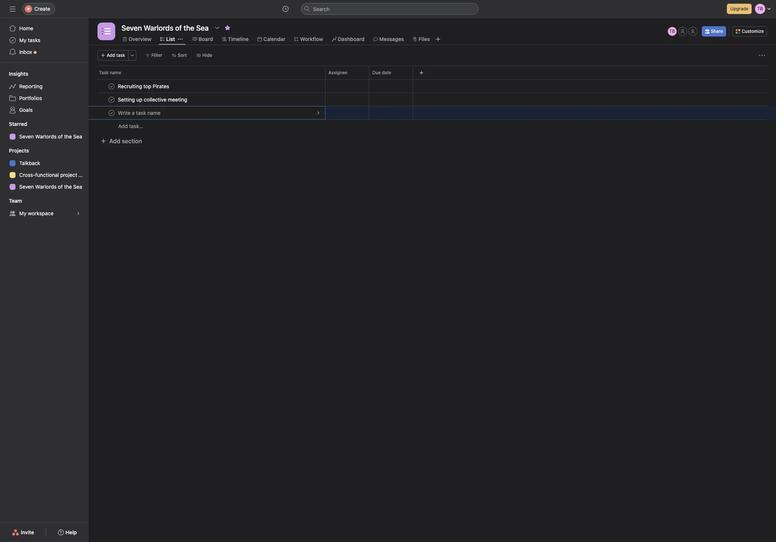 Task type: vqa. For each thing, say whether or not it's contained in the screenshot.
the warlords within the projects element
yes



Task type: describe. For each thing, give the bounding box(es) containing it.
add field image
[[419, 71, 424, 75]]

seven for seven warlords of the sea link within starred element
[[19, 133, 34, 140]]

calendar link
[[258, 35, 285, 43]]

recruiting top pirates cell
[[89, 79, 326, 93]]

invite
[[21, 530, 34, 536]]

add tab image
[[435, 36, 441, 42]]

inbox
[[19, 49, 32, 55]]

projects button
[[0, 147, 29, 154]]

history image
[[283, 6, 288, 12]]

insights
[[9, 71, 28, 77]]

Search tasks, projects, and more text field
[[301, 3, 478, 15]]

header untitled section tree grid
[[89, 79, 776, 133]]

starred
[[9, 121, 27, 127]]

home
[[19, 25, 33, 31]]

completed image for recruiting top pirates text box
[[107, 82, 116, 91]]

workspace
[[28, 210, 54, 217]]

overview
[[129, 36, 151, 42]]

my for my workspace
[[19, 210, 26, 217]]

seven warlords of the sea inside projects element
[[19, 184, 82, 190]]

my workspace link
[[4, 208, 84, 220]]

completed image for write a task name text field
[[107, 108, 116, 117]]

row containing task name
[[89, 66, 776, 79]]

add section button
[[98, 135, 145, 148]]

remove from starred image
[[225, 25, 231, 31]]

hide button
[[193, 50, 216, 61]]

plan
[[79, 172, 89, 178]]

due date
[[373, 70, 391, 75]]

portfolios
[[19, 95, 42, 101]]

starred element
[[0, 118, 89, 144]]

starred button
[[0, 120, 27, 128]]

list
[[166, 36, 175, 42]]

teams element
[[0, 194, 89, 221]]

board
[[199, 36, 213, 42]]

talkback
[[19, 160, 40, 166]]

overview link
[[123, 35, 151, 43]]

workflow
[[300, 36, 323, 42]]

tab actions image
[[178, 37, 182, 41]]

task
[[116, 52, 125, 58]]

add for add task
[[107, 52, 115, 58]]

more actions image
[[130, 53, 134, 58]]

workflow link
[[294, 35, 323, 43]]

global element
[[0, 18, 89, 62]]

share
[[711, 28, 723, 34]]

customize
[[742, 28, 764, 34]]

completed checkbox for write a task name text field
[[107, 108, 116, 117]]

cross-functional project plan
[[19, 172, 89, 178]]

tb
[[670, 28, 675, 34]]

projects element
[[0, 144, 89, 194]]

team button
[[0, 197, 22, 205]]

help
[[66, 530, 77, 536]]

messages
[[379, 36, 404, 42]]

insights element
[[0, 67, 89, 118]]

files link
[[413, 35, 430, 43]]

task
[[99, 70, 109, 75]]

warlords inside projects element
[[35, 184, 57, 190]]

date
[[382, 70, 391, 75]]

cross-functional project plan link
[[4, 169, 89, 181]]

team
[[9, 198, 22, 204]]

reporting link
[[4, 81, 84, 92]]

tb button
[[668, 27, 677, 36]]

goals link
[[4, 104, 84, 116]]

see details, my workspace image
[[76, 211, 81, 216]]

completed checkbox for recruiting top pirates text box
[[107, 82, 116, 91]]

the for seven warlords of the sea link within starred element
[[64, 133, 72, 140]]

project
[[60, 172, 77, 178]]

seven warlords of the sea inside starred element
[[19, 133, 82, 140]]



Task type: locate. For each thing, give the bounding box(es) containing it.
filter button
[[142, 50, 166, 61]]

upgrade button
[[727, 4, 752, 14]]

of inside starred element
[[58, 133, 63, 140]]

insights button
[[0, 70, 28, 78]]

warlords down cross-functional project plan 'link'
[[35, 184, 57, 190]]

completed checkbox up completed icon
[[107, 82, 116, 91]]

1 vertical spatial sea
[[73, 184, 82, 190]]

dashboard link
[[332, 35, 365, 43]]

1 vertical spatial seven warlords of the sea link
[[4, 181, 84, 193]]

my inside teams element
[[19, 210, 26, 217]]

assignee
[[329, 70, 348, 75]]

the inside starred element
[[64, 133, 72, 140]]

completed image up completed icon
[[107, 82, 116, 91]]

add section
[[109, 138, 142, 144]]

completed checkbox for setting up collective meeting text field
[[107, 95, 116, 104]]

invite button
[[7, 526, 39, 540]]

add left section
[[109, 138, 120, 144]]

seven inside projects element
[[19, 184, 34, 190]]

1 vertical spatial add
[[118, 123, 128, 129]]

0 vertical spatial warlords
[[35, 133, 57, 140]]

my left tasks
[[19, 37, 26, 43]]

1 vertical spatial completed image
[[107, 108, 116, 117]]

setting up collective meeting cell
[[89, 93, 326, 106]]

seven warlords of the sea down the cross-functional project plan
[[19, 184, 82, 190]]

1 my from the top
[[19, 37, 26, 43]]

completed checkbox inside setting up collective meeting cell
[[107, 95, 116, 104]]

add for add task…
[[118, 123, 128, 129]]

calendar
[[263, 36, 285, 42]]

1 seven from the top
[[19, 133, 34, 140]]

add task… row
[[89, 119, 776, 133]]

2 seven warlords of the sea link from the top
[[4, 181, 84, 193]]

seven warlords of the sea
[[19, 133, 82, 140], [19, 184, 82, 190]]

2 the from the top
[[64, 184, 72, 190]]

seven for 2nd seven warlords of the sea link from the top of the page
[[19, 184, 34, 190]]

1 vertical spatial completed checkbox
[[107, 95, 116, 104]]

2 warlords from the top
[[35, 184, 57, 190]]

hide sidebar image
[[10, 6, 16, 12]]

3 completed checkbox from the top
[[107, 108, 116, 117]]

home link
[[4, 23, 84, 34]]

2 seven warlords of the sea from the top
[[19, 184, 82, 190]]

0 vertical spatial the
[[64, 133, 72, 140]]

2 my from the top
[[19, 210, 26, 217]]

create button
[[22, 3, 55, 15]]

warlords inside starred element
[[35, 133, 57, 140]]

the down project
[[64, 184, 72, 190]]

task…
[[129, 123, 143, 129]]

of down the cross-functional project plan
[[58, 184, 63, 190]]

add left task
[[107, 52, 115, 58]]

Recruiting top Pirates text field
[[116, 83, 172, 90]]

seven warlords of the sea link down functional
[[4, 181, 84, 193]]

0 vertical spatial add
[[107, 52, 115, 58]]

0 vertical spatial completed checkbox
[[107, 82, 116, 91]]

inbox link
[[4, 46, 84, 58]]

completed image inside recruiting top pirates cell
[[107, 82, 116, 91]]

seven warlords of the sea link up talkback link
[[4, 131, 84, 143]]

warlords
[[35, 133, 57, 140], [35, 184, 57, 190]]

seven warlords of the sea down goals link
[[19, 133, 82, 140]]

seven down cross-
[[19, 184, 34, 190]]

details image
[[316, 111, 321, 115]]

0 vertical spatial seven warlords of the sea link
[[4, 131, 84, 143]]

my tasks
[[19, 37, 40, 43]]

timeline
[[228, 36, 249, 42]]

the
[[64, 133, 72, 140], [64, 184, 72, 190]]

help button
[[53, 526, 82, 540]]

reporting
[[19, 83, 43, 89]]

due
[[373, 70, 381, 75]]

functional
[[35, 172, 59, 178]]

my for my tasks
[[19, 37, 26, 43]]

add
[[107, 52, 115, 58], [118, 123, 128, 129], [109, 138, 120, 144]]

the inside projects element
[[64, 184, 72, 190]]

add inside row
[[118, 123, 128, 129]]

1 seven warlords of the sea link from the top
[[4, 131, 84, 143]]

upgrade
[[731, 6, 749, 11]]

section
[[122, 138, 142, 144]]

hide
[[202, 52, 212, 58]]

add task… button
[[118, 122, 143, 130]]

show options image
[[214, 25, 220, 31]]

add task…
[[118, 123, 143, 129]]

2 seven from the top
[[19, 184, 34, 190]]

Write a task name text field
[[116, 109, 163, 117]]

seven warlords of the sea link inside starred element
[[4, 131, 84, 143]]

messages link
[[374, 35, 404, 43]]

the down goals link
[[64, 133, 72, 140]]

Completed checkbox
[[107, 82, 116, 91], [107, 95, 116, 104], [107, 108, 116, 117]]

projects
[[9, 147, 29, 154]]

customize button
[[733, 26, 768, 37]]

cell
[[89, 106, 326, 120]]

add left task…
[[118, 123, 128, 129]]

completed checkbox down completed icon
[[107, 108, 116, 117]]

sort
[[178, 52, 187, 58]]

completed image down completed icon
[[107, 108, 116, 117]]

talkback link
[[4, 157, 84, 169]]

seven down starred
[[19, 133, 34, 140]]

more actions image
[[759, 52, 765, 58]]

Setting up collective meeting text field
[[116, 96, 190, 103]]

completed image
[[107, 82, 116, 91], [107, 108, 116, 117]]

0 vertical spatial completed image
[[107, 82, 116, 91]]

1 completed image from the top
[[107, 82, 116, 91]]

seven warlords of the sea link
[[4, 131, 84, 143], [4, 181, 84, 193]]

1 vertical spatial the
[[64, 184, 72, 190]]

2 vertical spatial add
[[109, 138, 120, 144]]

seven inside starred element
[[19, 133, 34, 140]]

goals
[[19, 107, 33, 113]]

portfolios link
[[4, 92, 84, 104]]

completed checkbox inside recruiting top pirates cell
[[107, 82, 116, 91]]

None text field
[[120, 21, 211, 34]]

sea inside starred element
[[73, 133, 82, 140]]

row
[[89, 66, 776, 79], [98, 79, 768, 80], [89, 79, 776, 93], [89, 93, 776, 106], [89, 106, 776, 120]]

sea inside projects element
[[73, 184, 82, 190]]

1 warlords from the top
[[35, 133, 57, 140]]

1 vertical spatial warlords
[[35, 184, 57, 190]]

1 vertical spatial seven
[[19, 184, 34, 190]]

completed checkbox down task name
[[107, 95, 116, 104]]

tasks
[[28, 37, 40, 43]]

warlords down goals link
[[35, 133, 57, 140]]

completed image
[[107, 95, 116, 104]]

1 vertical spatial seven warlords of the sea
[[19, 184, 82, 190]]

cross-
[[19, 172, 35, 178]]

share button
[[702, 26, 727, 37]]

0 vertical spatial sea
[[73, 133, 82, 140]]

task name
[[99, 70, 121, 75]]

my tasks link
[[4, 34, 84, 46]]

2 sea from the top
[[73, 184, 82, 190]]

2 completed image from the top
[[107, 108, 116, 117]]

filter
[[151, 52, 162, 58]]

0 vertical spatial of
[[58, 133, 63, 140]]

add for add section
[[109, 138, 120, 144]]

2 vertical spatial completed checkbox
[[107, 108, 116, 117]]

list link
[[160, 35, 175, 43]]

the for 2nd seven warlords of the sea link from the top of the page
[[64, 184, 72, 190]]

name
[[110, 70, 121, 75]]

my workspace
[[19, 210, 54, 217]]

1 vertical spatial of
[[58, 184, 63, 190]]

0 vertical spatial seven warlords of the sea
[[19, 133, 82, 140]]

board link
[[193, 35, 213, 43]]

of inside projects element
[[58, 184, 63, 190]]

list image
[[102, 27, 111, 36]]

add task
[[107, 52, 125, 58]]

create
[[34, 6, 50, 12]]

1 seven warlords of the sea from the top
[[19, 133, 82, 140]]

seven
[[19, 133, 34, 140], [19, 184, 34, 190]]

1 sea from the top
[[73, 133, 82, 140]]

my inside global element
[[19, 37, 26, 43]]

sea
[[73, 133, 82, 140], [73, 184, 82, 190]]

add task button
[[98, 50, 128, 61]]

1 of from the top
[[58, 133, 63, 140]]

timeline link
[[222, 35, 249, 43]]

of down goals link
[[58, 133, 63, 140]]

files
[[419, 36, 430, 42]]

my
[[19, 37, 26, 43], [19, 210, 26, 217]]

1 completed checkbox from the top
[[107, 82, 116, 91]]

1 vertical spatial my
[[19, 210, 26, 217]]

1 the from the top
[[64, 133, 72, 140]]

0 vertical spatial seven
[[19, 133, 34, 140]]

2 completed checkbox from the top
[[107, 95, 116, 104]]

dashboard
[[338, 36, 365, 42]]

0 vertical spatial my
[[19, 37, 26, 43]]

sort button
[[169, 50, 190, 61]]

of
[[58, 133, 63, 140], [58, 184, 63, 190]]

my down team
[[19, 210, 26, 217]]

2 of from the top
[[58, 184, 63, 190]]



